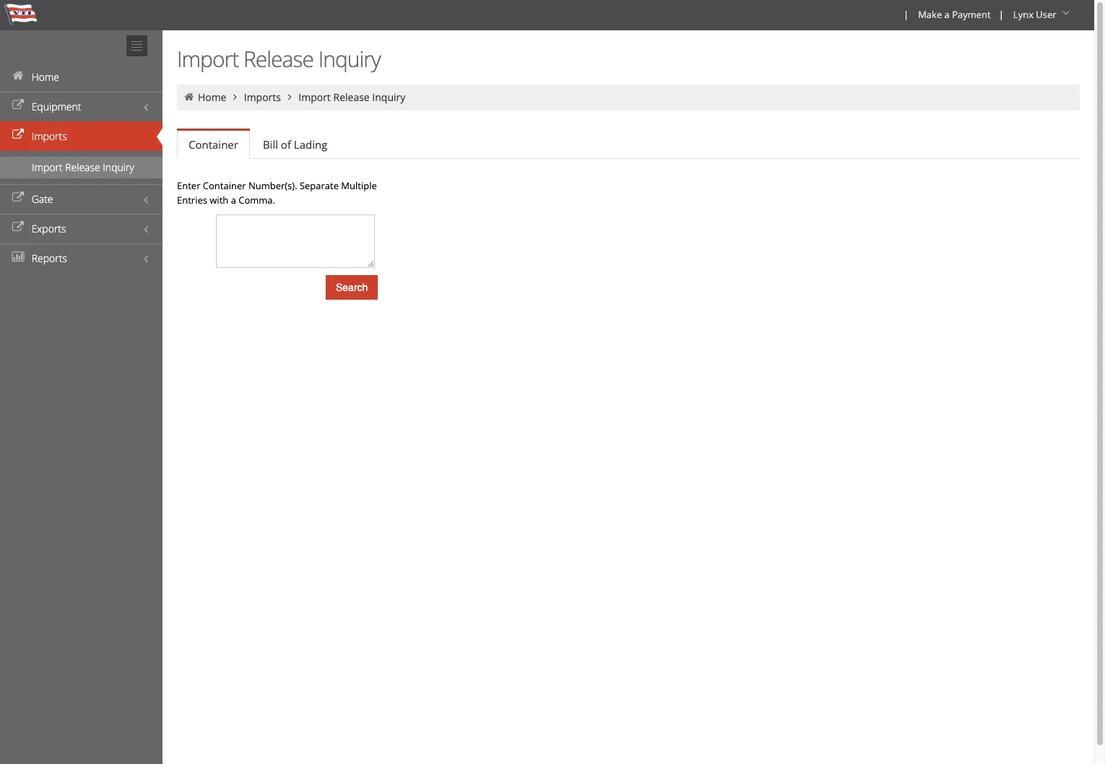 Task type: describe. For each thing, give the bounding box(es) containing it.
1 horizontal spatial home image
[[183, 92, 195, 102]]

bill of lading
[[263, 137, 327, 152]]

release for the bottom import release inquiry link
[[65, 160, 100, 174]]

container inside enter container number(s).  separate multiple entries with a comma.
[[203, 179, 246, 192]]

reports
[[32, 251, 67, 265]]

bar chart image
[[11, 252, 25, 262]]

container link
[[177, 131, 250, 159]]

with
[[210, 194, 228, 207]]

exports
[[32, 222, 66, 235]]

1 vertical spatial import release inquiry
[[299, 90, 405, 104]]

separate
[[300, 179, 339, 192]]

make a payment
[[918, 8, 991, 21]]

reports link
[[0, 243, 163, 273]]

release for import release inquiry link to the top
[[333, 90, 370, 104]]

0 vertical spatial container
[[189, 137, 238, 152]]

lynx
[[1013, 8, 1034, 21]]

a inside enter container number(s).  separate multiple entries with a comma.
[[231, 194, 236, 207]]

lading
[[294, 137, 327, 152]]

lynx user
[[1013, 8, 1056, 21]]

bill
[[263, 137, 278, 152]]

external link image for exports
[[11, 222, 25, 233]]

external link image for equipment
[[11, 100, 25, 111]]

1 horizontal spatial import
[[177, 44, 239, 74]]

2 horizontal spatial import
[[299, 90, 331, 104]]

0 horizontal spatial imports
[[32, 129, 67, 143]]

1 vertical spatial home
[[198, 90, 226, 104]]

1 horizontal spatial release
[[243, 44, 313, 74]]

angle down image
[[1059, 8, 1073, 18]]

gate link
[[0, 184, 163, 214]]



Task type: vqa. For each thing, say whether or not it's contained in the screenshot.
"MAKE"
yes



Task type: locate. For each thing, give the bounding box(es) containing it.
home up container link
[[198, 90, 226, 104]]

0 vertical spatial import release inquiry link
[[299, 90, 405, 104]]

0 vertical spatial release
[[243, 44, 313, 74]]

1 vertical spatial import release inquiry link
[[0, 157, 163, 178]]

1 angle right image from the left
[[229, 92, 242, 102]]

imports up bill
[[244, 90, 281, 104]]

exports link
[[0, 214, 163, 243]]

1 vertical spatial imports link
[[0, 121, 163, 151]]

0 horizontal spatial home link
[[0, 62, 163, 92]]

2 vertical spatial import
[[32, 160, 63, 174]]

home up equipment
[[32, 70, 59, 84]]

imports link
[[244, 90, 281, 104], [0, 121, 163, 151]]

0 vertical spatial inquiry
[[318, 44, 381, 74]]

imports link down equipment
[[0, 121, 163, 151]]

gate
[[32, 192, 53, 206]]

home
[[32, 70, 59, 84], [198, 90, 226, 104]]

imports down equipment
[[32, 129, 67, 143]]

external link image left the gate
[[11, 193, 25, 203]]

2 vertical spatial release
[[65, 160, 100, 174]]

home link up container link
[[198, 90, 226, 104]]

2 vertical spatial import release inquiry
[[32, 160, 134, 174]]

a right make
[[945, 8, 950, 21]]

external link image inside equipment link
[[11, 100, 25, 111]]

2 angle right image from the left
[[283, 92, 296, 102]]

home link
[[0, 62, 163, 92], [198, 90, 226, 104]]

bill of lading link
[[251, 130, 339, 159]]

| left make
[[904, 8, 909, 21]]

0 horizontal spatial angle right image
[[229, 92, 242, 102]]

1 horizontal spatial imports link
[[244, 90, 281, 104]]

release
[[243, 44, 313, 74], [333, 90, 370, 104], [65, 160, 100, 174]]

|
[[904, 8, 909, 21], [999, 8, 1004, 21]]

external link image down equipment link
[[11, 130, 25, 140]]

0 vertical spatial import release inquiry
[[177, 44, 381, 74]]

external link image up bar chart 'icon'
[[11, 222, 25, 233]]

angle right image
[[229, 92, 242, 102], [283, 92, 296, 102]]

a
[[945, 8, 950, 21], [231, 194, 236, 207]]

2 | from the left
[[999, 8, 1004, 21]]

angle right image up container link
[[229, 92, 242, 102]]

1 vertical spatial release
[[333, 90, 370, 104]]

0 horizontal spatial a
[[231, 194, 236, 207]]

release inside import release inquiry link
[[65, 160, 100, 174]]

0 horizontal spatial import
[[32, 160, 63, 174]]

container
[[189, 137, 238, 152], [203, 179, 246, 192]]

1 horizontal spatial |
[[999, 8, 1004, 21]]

1 vertical spatial home image
[[183, 92, 195, 102]]

3 external link image from the top
[[11, 193, 25, 203]]

user
[[1036, 8, 1056, 21]]

entries
[[177, 194, 207, 207]]

0 horizontal spatial home
[[32, 70, 59, 84]]

1 vertical spatial a
[[231, 194, 236, 207]]

1 horizontal spatial home link
[[198, 90, 226, 104]]

0 vertical spatial imports
[[244, 90, 281, 104]]

1 horizontal spatial angle right image
[[283, 92, 296, 102]]

0 vertical spatial imports link
[[244, 90, 281, 104]]

home image
[[11, 71, 25, 81], [183, 92, 195, 102]]

comma.
[[239, 194, 275, 207]]

external link image inside imports link
[[11, 130, 25, 140]]

0 vertical spatial home
[[32, 70, 59, 84]]

None text field
[[216, 215, 375, 268]]

equipment link
[[0, 92, 163, 121]]

make a payment link
[[912, 0, 996, 30]]

external link image
[[11, 100, 25, 111], [11, 130, 25, 140], [11, 193, 25, 203], [11, 222, 25, 233]]

home link up equipment
[[0, 62, 163, 92]]

home image up container link
[[183, 92, 195, 102]]

2 horizontal spatial release
[[333, 90, 370, 104]]

| left "lynx" at the right
[[999, 8, 1004, 21]]

import release inquiry link
[[299, 90, 405, 104], [0, 157, 163, 178]]

imports
[[244, 90, 281, 104], [32, 129, 67, 143]]

of
[[281, 137, 291, 152]]

a inside make a payment link
[[945, 8, 950, 21]]

2 external link image from the top
[[11, 130, 25, 140]]

1 vertical spatial import
[[299, 90, 331, 104]]

external link image left equipment
[[11, 100, 25, 111]]

external link image for imports
[[11, 130, 25, 140]]

0 horizontal spatial release
[[65, 160, 100, 174]]

1 horizontal spatial home
[[198, 90, 226, 104]]

1 external link image from the top
[[11, 100, 25, 111]]

1 vertical spatial inquiry
[[372, 90, 405, 104]]

equipment
[[32, 100, 81, 113]]

1 vertical spatial imports
[[32, 129, 67, 143]]

external link image inside exports link
[[11, 222, 25, 233]]

4 external link image from the top
[[11, 222, 25, 233]]

external link image for gate
[[11, 193, 25, 203]]

container up the with
[[203, 179, 246, 192]]

import release inquiry link up gate link
[[0, 157, 163, 178]]

multiple
[[341, 179, 377, 192]]

container up enter
[[189, 137, 238, 152]]

0 vertical spatial home image
[[11, 71, 25, 81]]

0 horizontal spatial imports link
[[0, 121, 163, 151]]

angle right image up of
[[283, 92, 296, 102]]

lynx user link
[[1007, 0, 1078, 30]]

import release inquiry link up lading
[[299, 90, 405, 104]]

0 horizontal spatial |
[[904, 8, 909, 21]]

inquiry
[[318, 44, 381, 74], [372, 90, 405, 104], [103, 160, 134, 174]]

enter
[[177, 179, 200, 192]]

1 | from the left
[[904, 8, 909, 21]]

search button
[[326, 275, 378, 300]]

external link image inside gate link
[[11, 193, 25, 203]]

home image up equipment link
[[11, 71, 25, 81]]

number(s).
[[248, 179, 297, 192]]

payment
[[952, 8, 991, 21]]

make
[[918, 8, 942, 21]]

enter container number(s).  separate multiple entries with a comma.
[[177, 179, 377, 207]]

search
[[336, 282, 368, 293]]

1 horizontal spatial import release inquiry link
[[299, 90, 405, 104]]

2 vertical spatial inquiry
[[103, 160, 134, 174]]

1 horizontal spatial a
[[945, 8, 950, 21]]

1 horizontal spatial imports
[[244, 90, 281, 104]]

0 horizontal spatial home image
[[11, 71, 25, 81]]

1 vertical spatial container
[[203, 179, 246, 192]]

import release inquiry
[[177, 44, 381, 74], [299, 90, 405, 104], [32, 160, 134, 174]]

0 vertical spatial import
[[177, 44, 239, 74]]

0 horizontal spatial import release inquiry link
[[0, 157, 163, 178]]

imports link up bill
[[244, 90, 281, 104]]

import
[[177, 44, 239, 74], [299, 90, 331, 104], [32, 160, 63, 174]]

a right the with
[[231, 194, 236, 207]]

0 vertical spatial a
[[945, 8, 950, 21]]



